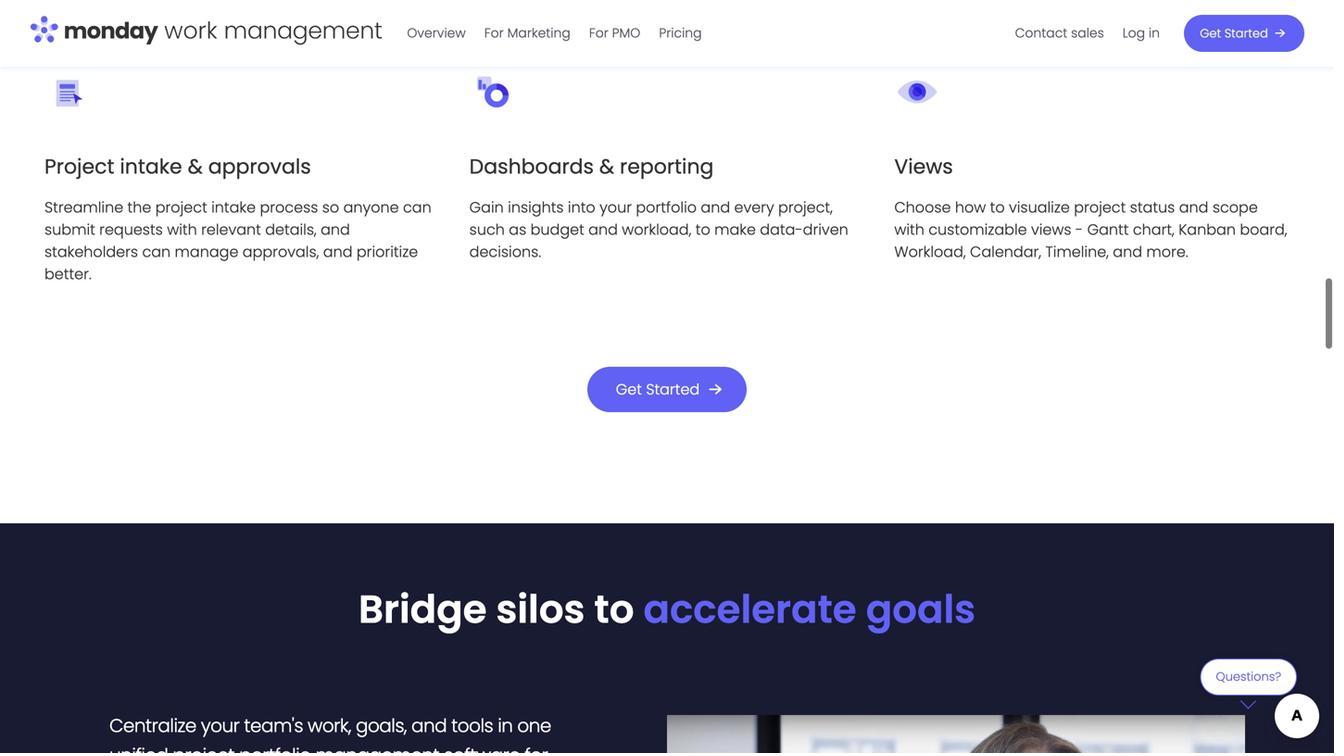 Task type: describe. For each thing, give the bounding box(es) containing it.
request form image
[[44, 67, 91, 113]]

for for for marketing
[[484, 24, 504, 42]]

list containing contact sales
[[1006, 0, 1169, 67]]

portfolio inside 'centralize your team's work, goals, and tools in one unified project portfolio management software fo'
[[239, 741, 311, 753]]

pricing link
[[650, 18, 711, 48]]

1 vertical spatial get started button
[[587, 365, 747, 410]]

manage
[[175, 239, 239, 260]]

approvals,
[[243, 239, 319, 260]]

visible image
[[895, 67, 941, 113]]

contact
[[1015, 24, 1068, 42]]

reporting
[[620, 150, 714, 179]]

relevant
[[201, 217, 261, 238]]

goals
[[866, 580, 976, 635]]

for pmo link
[[580, 18, 650, 48]]

project
[[44, 150, 114, 179]]

calendar,
[[970, 239, 1042, 260]]

streamline the project intake process so anyone can submit requests with relevant details, and stakeholders can manage approvals, and prioritize better.
[[44, 195, 432, 283]]

0 horizontal spatial can
[[142, 239, 171, 260]]

approvals
[[208, 150, 311, 179]]

for for for pmo
[[589, 24, 609, 42]]

to inside gain insights into your portfolio and every project, such as budget and workload, to make data-driven decisions.
[[696, 217, 710, 238]]

project inside streamline the project intake process so anyone can submit requests with relevant details, and stakeholders can manage approvals, and prioritize better.
[[155, 195, 207, 216]]

questions?
[[1216, 669, 1282, 685]]

workload,
[[622, 217, 692, 238]]

dashboards & reporting
[[469, 150, 714, 179]]

log
[[1123, 24, 1145, 42]]

team's
[[244, 711, 303, 737]]

contact sales link
[[1006, 18, 1114, 48]]

so
[[322, 195, 339, 216]]

requests
[[99, 217, 163, 238]]

1 vertical spatial get started
[[616, 377, 700, 398]]

streamline
[[44, 195, 123, 216]]

contact sales
[[1015, 24, 1104, 42]]

intake inside streamline the project intake process so anyone can submit requests with relevant details, and stakeholders can manage approvals, and prioritize better.
[[211, 195, 256, 216]]

scope
[[1213, 195, 1258, 216]]

kanban
[[1179, 217, 1236, 238]]

software
[[444, 741, 520, 753]]

choose
[[895, 195, 951, 216]]

overview link
[[398, 18, 475, 48]]

project,
[[778, 195, 833, 216]]

-
[[1076, 217, 1083, 238]]

and inside 'centralize your team's work, goals, and tools in one unified project portfolio management software fo'
[[411, 711, 447, 737]]

gain
[[469, 195, 504, 216]]

sales
[[1071, 24, 1104, 42]]

centralize your team's work, goals, and tools in one unified project portfolio management software fo
[[109, 711, 573, 753]]

make
[[715, 217, 756, 238]]

board,
[[1240, 217, 1288, 238]]

get inside main element
[[1200, 25, 1221, 42]]

accelerate
[[644, 580, 857, 635]]

customizable
[[929, 217, 1027, 238]]

data image
[[469, 67, 516, 113]]

gain insights into your portfolio and every project, such as budget and workload, to make data-driven decisions.
[[469, 195, 849, 260]]

for marketing link
[[475, 18, 580, 48]]

visualize
[[1009, 195, 1070, 216]]

portfolio inside gain insights into your portfolio and every project, such as budget and workload, to make data-driven decisions.
[[636, 195, 697, 216]]

get started inside main element
[[1200, 25, 1268, 42]]

unified
[[109, 741, 168, 753]]

views
[[1031, 217, 1072, 238]]

get started button inside main element
[[1184, 15, 1305, 52]]

such
[[469, 217, 505, 238]]

more.
[[1147, 239, 1189, 260]]



Task type: vqa. For each thing, say whether or not it's contained in the screenshot.
And
yes



Task type: locate. For each thing, give the bounding box(es) containing it.
marketing
[[507, 24, 571, 42]]

0 vertical spatial portfolio
[[636, 195, 697, 216]]

choose how to visualize project status and scope with customizable views - gantt chart, kanban board, workload, calendar, timeline, and more.
[[895, 195, 1288, 260]]

& left reporting
[[599, 150, 615, 179]]

1 vertical spatial can
[[142, 239, 171, 260]]

to inside the choose how to visualize project status and scope with customizable views - gantt chart, kanban board, workload, calendar, timeline, and more.
[[990, 195, 1005, 216]]

data-
[[760, 217, 803, 238]]

for pmo
[[589, 24, 641, 42]]

driven
[[803, 217, 849, 238]]

intake
[[120, 150, 182, 179], [211, 195, 256, 216]]

chart,
[[1133, 217, 1175, 238]]

started
[[1225, 25, 1268, 42], [646, 377, 700, 398]]

into
[[568, 195, 596, 216]]

2 & from the left
[[599, 150, 615, 179]]

to right how
[[990, 195, 1005, 216]]

log in link
[[1114, 18, 1169, 48]]

management
[[316, 741, 439, 753]]

bridge
[[359, 580, 487, 635]]

intake up relevant
[[211, 195, 256, 216]]

every
[[734, 195, 774, 216]]

get started
[[1200, 25, 1268, 42], [616, 377, 700, 398]]

oscar success story image
[[667, 714, 1245, 753]]

in
[[1149, 24, 1160, 42], [498, 711, 513, 737]]

0 horizontal spatial portfolio
[[239, 741, 311, 753]]

0 horizontal spatial intake
[[120, 150, 182, 179]]

in inside 'centralize your team's work, goals, and tools in one unified project portfolio management software fo'
[[498, 711, 513, 737]]

1 with from the left
[[167, 217, 197, 238]]

bridge silos to accelerate goals
[[359, 580, 976, 635]]

1 horizontal spatial in
[[1149, 24, 1160, 42]]

submit
[[44, 217, 95, 238]]

with
[[167, 217, 197, 238], [895, 217, 925, 238]]

budget
[[531, 217, 585, 238]]

project intake & approvals
[[44, 150, 311, 179]]

with down choose on the right of the page
[[895, 217, 925, 238]]

with inside the choose how to visualize project status and scope with customizable views - gantt chart, kanban board, workload, calendar, timeline, and more.
[[895, 217, 925, 238]]

decisions.
[[469, 239, 541, 260]]

get
[[1200, 25, 1221, 42], [616, 377, 642, 398]]

0 horizontal spatial started
[[646, 377, 700, 398]]

to
[[990, 195, 1005, 216], [696, 217, 710, 238], [594, 580, 634, 635]]

project inside 'centralize your team's work, goals, and tools in one unified project portfolio management software fo'
[[173, 741, 234, 753]]

0 vertical spatial your
[[600, 195, 632, 216]]

get started button
[[1184, 15, 1305, 52], [587, 365, 747, 410]]

project down centralize
[[173, 741, 234, 753]]

for left pmo
[[589, 24, 609, 42]]

2 horizontal spatial to
[[990, 195, 1005, 216]]

anyone
[[343, 195, 399, 216]]

centralize
[[109, 711, 196, 737]]

and
[[701, 195, 730, 216], [1179, 195, 1209, 216], [321, 217, 350, 238], [589, 217, 618, 238], [323, 239, 353, 260], [1113, 239, 1143, 260], [411, 711, 447, 737]]

as
[[509, 217, 527, 238]]

0 vertical spatial get
[[1200, 25, 1221, 42]]

your
[[600, 195, 632, 216], [201, 711, 239, 737]]

0 vertical spatial get started
[[1200, 25, 1268, 42]]

log in
[[1123, 24, 1160, 42]]

for
[[484, 24, 504, 42], [589, 24, 609, 42]]

1 for from the left
[[484, 24, 504, 42]]

1 vertical spatial portfolio
[[239, 741, 311, 753]]

insights
[[508, 195, 564, 216]]

0 horizontal spatial to
[[594, 580, 634, 635]]

portfolio
[[636, 195, 697, 216], [239, 741, 311, 753]]

to left "make"
[[696, 217, 710, 238]]

goals,
[[356, 711, 407, 737]]

0 horizontal spatial get started button
[[587, 365, 747, 410]]

0 vertical spatial can
[[403, 195, 432, 216]]

0 vertical spatial started
[[1225, 25, 1268, 42]]

2 for from the left
[[589, 24, 609, 42]]

& left approvals
[[188, 150, 203, 179]]

portfolio down team's
[[239, 741, 311, 753]]

started inside main element
[[1225, 25, 1268, 42]]

to for visualize
[[990, 195, 1005, 216]]

0 horizontal spatial for
[[484, 24, 504, 42]]

your right into
[[600, 195, 632, 216]]

tools
[[451, 711, 493, 737]]

1 horizontal spatial portfolio
[[636, 195, 697, 216]]

project down project intake & approvals
[[155, 195, 207, 216]]

1 horizontal spatial to
[[696, 217, 710, 238]]

2 with from the left
[[895, 217, 925, 238]]

project inside the choose how to visualize project status and scope with customizable views - gantt chart, kanban board, workload, calendar, timeline, and more.
[[1074, 195, 1126, 216]]

0 horizontal spatial get
[[616, 377, 642, 398]]

0 vertical spatial intake
[[120, 150, 182, 179]]

the
[[127, 195, 151, 216]]

list
[[1006, 0, 1169, 67]]

with inside streamline the project intake process so anyone can submit requests with relevant details, and stakeholders can manage approvals, and prioritize better.
[[167, 217, 197, 238]]

0 vertical spatial get started button
[[1184, 15, 1305, 52]]

with up manage
[[167, 217, 197, 238]]

0 horizontal spatial &
[[188, 150, 203, 179]]

timeline,
[[1046, 239, 1109, 260]]

0 vertical spatial in
[[1149, 24, 1160, 42]]

project up gantt
[[1074, 195, 1126, 216]]

1 horizontal spatial get started button
[[1184, 15, 1305, 52]]

1 vertical spatial get
[[616, 377, 642, 398]]

1 horizontal spatial get started
[[1200, 25, 1268, 42]]

can
[[403, 195, 432, 216], [142, 239, 171, 260]]

0 horizontal spatial in
[[498, 711, 513, 737]]

overview
[[407, 24, 466, 42]]

stakeholders
[[44, 239, 138, 260]]

in left one
[[498, 711, 513, 737]]

for left the marketing
[[484, 24, 504, 42]]

process
[[260, 195, 318, 216]]

1 horizontal spatial started
[[1225, 25, 1268, 42]]

1 horizontal spatial &
[[599, 150, 615, 179]]

for inside for pmo link
[[589, 24, 609, 42]]

to right the silos
[[594, 580, 634, 635]]

&
[[188, 150, 203, 179], [599, 150, 615, 179]]

dashboards
[[469, 150, 594, 179]]

one
[[517, 711, 551, 737]]

your left team's
[[201, 711, 239, 737]]

main element
[[398, 0, 1305, 67]]

prioritize
[[357, 239, 418, 260]]

pricing
[[659, 24, 702, 42]]

1 vertical spatial in
[[498, 711, 513, 737]]

workload,
[[895, 239, 966, 260]]

1 horizontal spatial get
[[1200, 25, 1221, 42]]

can right anyone
[[403, 195, 432, 216]]

work,
[[308, 711, 351, 737]]

1 & from the left
[[188, 150, 203, 179]]

0 horizontal spatial get started
[[616, 377, 700, 398]]

in right log
[[1149, 24, 1160, 42]]

better.
[[44, 262, 92, 283]]

1 vertical spatial intake
[[211, 195, 256, 216]]

pmo
[[612, 24, 641, 42]]

silos
[[496, 580, 585, 635]]

to for accelerate
[[594, 580, 634, 635]]

1 horizontal spatial can
[[403, 195, 432, 216]]

details,
[[265, 217, 317, 238]]

1 horizontal spatial your
[[600, 195, 632, 216]]

1 horizontal spatial intake
[[211, 195, 256, 216]]

questions? button
[[1200, 659, 1297, 709]]

gantt
[[1088, 217, 1129, 238]]

2 vertical spatial to
[[594, 580, 634, 635]]

status
[[1130, 195, 1175, 216]]

for marketing
[[484, 24, 571, 42]]

1 horizontal spatial with
[[895, 217, 925, 238]]

0 horizontal spatial your
[[201, 711, 239, 737]]

1 horizontal spatial for
[[589, 24, 609, 42]]

1 vertical spatial to
[[696, 217, 710, 238]]

1 vertical spatial your
[[201, 711, 239, 737]]

your inside 'centralize your team's work, goals, and tools in one unified project portfolio management software fo'
[[201, 711, 239, 737]]

your inside gain insights into your portfolio and every project, such as budget and workload, to make data-driven decisions.
[[600, 195, 632, 216]]

0 vertical spatial to
[[990, 195, 1005, 216]]

how
[[955, 195, 986, 216]]

0 horizontal spatial with
[[167, 217, 197, 238]]

project
[[155, 195, 207, 216], [1074, 195, 1126, 216], [173, 741, 234, 753]]

portfolio up workload,
[[636, 195, 697, 216]]

can down requests
[[142, 239, 171, 260]]

intake up the
[[120, 150, 182, 179]]

monday.com work management image
[[30, 12, 383, 51]]

1 vertical spatial started
[[646, 377, 700, 398]]

views
[[895, 150, 953, 179]]



